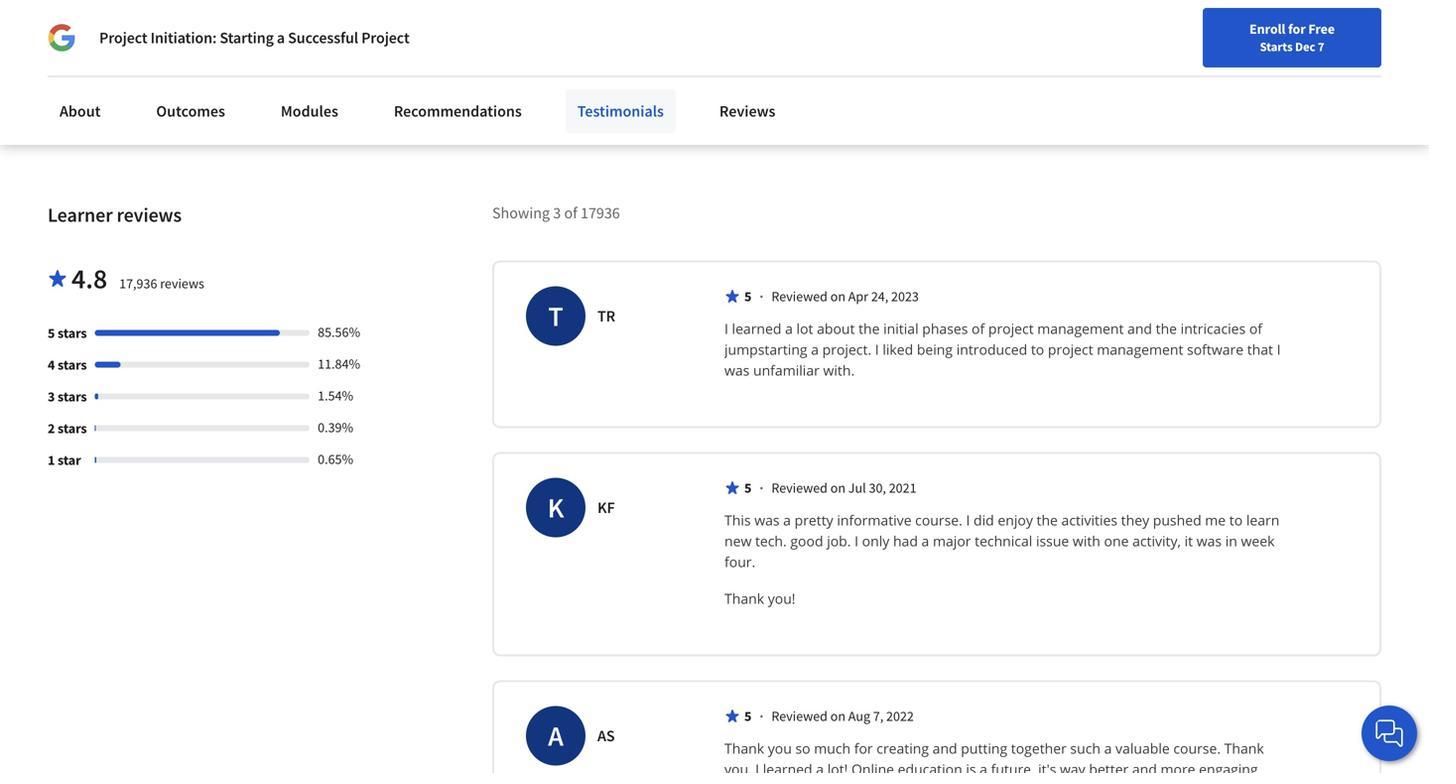 Task type: vqa. For each thing, say whether or not it's contained in the screenshot.
rightmost Ads
no



Task type: locate. For each thing, give the bounding box(es) containing it.
17,936 reviews
[[119, 274, 204, 292]]

1 vertical spatial new
[[725, 532, 752, 550]]

courses inside "when i need courses on topics that my university doesn't offer, coursera is one of the best places to go."
[[840, 26, 891, 46]]

starts
[[1260, 39, 1293, 55]]

reviews
[[720, 101, 776, 121]]

4 stars from the top
[[58, 419, 87, 437]]

that right software
[[1248, 340, 1274, 359]]

1 horizontal spatial 3
[[553, 203, 561, 223]]

2 an from the left
[[598, 50, 615, 70]]

i inside "i directly applied the concepts and skills i learned from my courses to an exciting new project at work."
[[407, 50, 411, 70]]

5 up 4
[[48, 324, 55, 342]]

enjoy
[[998, 511, 1034, 530]]

1 vertical spatial it's
[[1039, 760, 1057, 773]]

0 vertical spatial was
[[725, 361, 750, 380]]

courses inside "i directly applied the concepts and skills i learned from my courses to an exciting new project at work."
[[527, 50, 578, 70]]

i left need
[[796, 26, 800, 46]]

learned down directly
[[414, 50, 465, 70]]

0 vertical spatial more
[[1234, 50, 1269, 70]]

85.56%
[[318, 323, 360, 341]]

chat with us image
[[1374, 718, 1406, 750]]

lot
[[797, 319, 814, 338]]

0 vertical spatial it
[[285, 74, 294, 94]]

1 vertical spatial better
[[1090, 760, 1129, 773]]

on left aug
[[831, 707, 846, 725]]

to up rhythm
[[143, 26, 157, 46]]

an inside "to be able to take courses at my own pace and rhythm has been an amazing experience. i can learn whenever it fits my schedule and mood."
[[244, 50, 260, 70]]

courses inside "to be able to take courses at my own pace and rhythm has been an amazing experience. i can learn whenever it fits my schedule and mood."
[[192, 26, 243, 46]]

from
[[468, 50, 500, 70]]

0 horizontal spatial course.
[[916, 511, 963, 530]]

1 vertical spatial was
[[755, 511, 780, 530]]

1 horizontal spatial it's
[[1152, 50, 1172, 70]]

to left go."
[[867, 74, 881, 94]]

reviews right the 17,936
[[160, 274, 204, 292]]

2 horizontal spatial project
[[1048, 340, 1094, 359]]

3 stars
[[48, 388, 87, 405]]

modules
[[281, 101, 338, 121]]

is inside "when i need courses on topics that my university doesn't offer, coursera is one of the best places to go."
[[970, 50, 981, 70]]

to
[[143, 26, 157, 46], [581, 50, 595, 70], [867, 74, 881, 94], [1223, 74, 1237, 94], [1032, 340, 1045, 359], [1230, 511, 1243, 530]]

1 horizontal spatial about
[[1217, 26, 1257, 46]]

my up work."
[[503, 50, 524, 70]]

an
[[244, 50, 260, 70], [598, 50, 615, 70]]

so up allows
[[1175, 50, 1190, 70]]

just
[[1190, 26, 1214, 46]]

2 project from the left
[[362, 28, 410, 48]]

to inside "to be able to take courses at my own pace and rhythm has been an amazing experience. i can learn whenever it fits my schedule and mood."
[[143, 26, 157, 46]]

than
[[1272, 50, 1303, 70]]

experience.
[[66, 74, 142, 94]]

for up dec
[[1289, 20, 1306, 38]]

my
[[262, 26, 283, 46], [988, 26, 1009, 46], [503, 50, 524, 70], [66, 98, 86, 118]]

about right "just"
[[1217, 26, 1257, 46]]

0 horizontal spatial coursera
[[908, 50, 967, 70]]

better down 'such'
[[1090, 760, 1129, 773]]

1 vertical spatial 3
[[48, 388, 55, 405]]

and inside "i learned a lot about the initial phases of project management and the intricacies of jumpstarting a project. i liked being introduced to project management software that i was unfamiliar with."
[[1128, 319, 1153, 338]]

learn for more
[[1240, 74, 1274, 94]]

course. inside this was a pretty informative course. i did enjoy the activities they pushed me to learn new tech. good job. i only had a major technical issue with one activity, it was in week four.
[[916, 511, 963, 530]]

0 vertical spatial for
[[1289, 20, 1306, 38]]

0 vertical spatial much
[[1193, 50, 1231, 70]]

new inside "i directly applied the concepts and skills i learned from my courses to an exciting new project at work."
[[407, 74, 435, 94]]

5 up jumpstarting
[[745, 287, 752, 305]]

initiation:
[[151, 28, 217, 48]]

1 horizontal spatial for
[[1289, 20, 1306, 38]]

initial
[[884, 319, 919, 338]]

reviewed up lot at the right top
[[772, 287, 828, 305]]

0.65%
[[318, 450, 354, 468]]

3 right showing
[[553, 203, 561, 223]]

1 horizontal spatial at
[[489, 74, 502, 94]]

on left 'apr'
[[831, 287, 846, 305]]

about
[[1217, 26, 1257, 46], [817, 319, 855, 338]]

1 vertical spatial about
[[817, 319, 855, 338]]

stars up 2 stars on the left of page
[[58, 388, 87, 405]]

0 vertical spatial new
[[407, 74, 435, 94]]

1 vertical spatial coursera
[[1090, 74, 1150, 94]]

the inside "i directly applied the concepts and skills i learned from my courses to an exciting new project at work."
[[528, 26, 550, 46]]

week
[[1242, 532, 1275, 550]]

that right topics
[[958, 26, 985, 46]]

1 reviewed from the top
[[772, 287, 828, 305]]

i inside "to be able to take courses at my own pace and rhythm has been an amazing experience. i can learn whenever it fits my schedule and mood."
[[145, 74, 149, 94]]

5 up this on the bottom of page
[[745, 479, 752, 497]]

project up recommendations
[[438, 74, 485, 94]]

at right free
[[1344, 26, 1357, 46]]

learn inside "learning isn't just about being better at your job: it's so much more than that. coursera allows me to learn without limits."
[[1240, 74, 1274, 94]]

and down can at the top of the page
[[152, 98, 178, 118]]

2 horizontal spatial at
[[1344, 26, 1357, 46]]

my left own
[[262, 26, 283, 46]]

one inside this was a pretty informative course. i did enjoy the activities they pushed me to learn new tech. good job. i only had a major technical issue with one activity, it was in week four.
[[1105, 532, 1129, 550]]

i right you, at the right bottom
[[756, 760, 760, 773]]

valuable
[[1116, 739, 1170, 758]]

1 horizontal spatial so
[[1175, 50, 1190, 70]]

to inside this was a pretty informative course. i did enjoy the activities they pushed me to learn new tech. good job. i only had a major technical issue with one activity, it was in week four.
[[1230, 511, 1243, 530]]

1 vertical spatial much
[[814, 739, 851, 758]]

you,
[[725, 760, 752, 773]]

new
[[407, 74, 435, 94], [725, 532, 752, 550]]

isn't
[[1158, 26, 1187, 46]]

1 vertical spatial is
[[966, 760, 977, 773]]

me
[[1199, 74, 1220, 94], [1206, 511, 1226, 530]]

0 vertical spatial it's
[[1152, 50, 1172, 70]]

pretty
[[795, 511, 834, 530]]

and down valuable
[[1133, 760, 1158, 773]]

i left can at the top of the page
[[145, 74, 149, 94]]

0 vertical spatial reviewed
[[772, 287, 828, 305]]

an down the concepts
[[598, 50, 615, 70]]

me right allows
[[1199, 74, 1220, 94]]

1 vertical spatial project
[[989, 319, 1034, 338]]

on up offer,
[[894, 26, 911, 46]]

1 horizontal spatial project
[[362, 28, 410, 48]]

1 horizontal spatial being
[[1260, 26, 1297, 46]]

it's
[[1152, 50, 1172, 70], [1039, 760, 1057, 773]]

1 vertical spatial one
[[1105, 532, 1129, 550]]

recommendations
[[394, 101, 522, 121]]

1 vertical spatial learned
[[732, 319, 782, 338]]

i left liked
[[876, 340, 879, 359]]

0 horizontal spatial was
[[725, 361, 750, 380]]

to up 'in'
[[1230, 511, 1243, 530]]

being inside "learning isn't just about being better at your job: it's so much more than that. coursera allows me to learn without limits."
[[1260, 26, 1297, 46]]

as
[[598, 726, 615, 746]]

project
[[438, 74, 485, 94], [989, 319, 1034, 338], [1048, 340, 1094, 359]]

1 horizontal spatial better
[[1300, 26, 1341, 46]]

at up "whenever"
[[246, 26, 259, 46]]

is down putting
[[966, 760, 977, 773]]

1 vertical spatial reviewed
[[772, 479, 828, 497]]

0 horizontal spatial for
[[855, 739, 873, 758]]

1 horizontal spatial courses
[[527, 50, 578, 70]]

1 horizontal spatial new
[[725, 532, 752, 550]]

topics
[[915, 26, 955, 46]]

on for a
[[831, 707, 846, 725]]

i inside "when i need courses on topics that my university doesn't offer, coursera is one of the best places to go."
[[796, 26, 800, 46]]

course. right valuable
[[1174, 739, 1221, 758]]

learn down "has"
[[179, 74, 213, 94]]

the up issue
[[1037, 511, 1058, 530]]

1 vertical spatial for
[[855, 739, 873, 758]]

2 horizontal spatial courses
[[840, 26, 891, 46]]

0 horizontal spatial one
[[984, 50, 1009, 70]]

1 horizontal spatial course.
[[1174, 739, 1221, 758]]

to right allows
[[1223, 74, 1237, 94]]

0 horizontal spatial that
[[958, 26, 985, 46]]

tech.
[[756, 532, 787, 550]]

better up that.
[[1300, 26, 1341, 46]]

0 vertical spatial better
[[1300, 26, 1341, 46]]

reviews right learner
[[117, 202, 182, 227]]

0 vertical spatial about
[[1217, 26, 1257, 46]]

being up than on the right top of the page
[[1260, 26, 1297, 46]]

me up 'in'
[[1206, 511, 1226, 530]]

courses up been
[[192, 26, 243, 46]]

coursera up limits."
[[1090, 74, 1150, 94]]

liked
[[883, 340, 914, 359]]

to down the concepts
[[581, 50, 595, 70]]

learned down you
[[763, 760, 813, 773]]

stars right 4
[[58, 356, 87, 374]]

testimonials
[[578, 101, 664, 121]]

of up introduced
[[972, 319, 985, 338]]

more down valuable
[[1161, 760, 1196, 773]]

0 horizontal spatial it's
[[1039, 760, 1057, 773]]

1
[[48, 451, 55, 469]]

outcomes
[[156, 101, 225, 121]]

lot!
[[828, 760, 848, 773]]

online
[[852, 760, 895, 773]]

0 horizontal spatial being
[[917, 340, 953, 359]]

about link
[[48, 89, 113, 133]]

and left intricacies
[[1128, 319, 1153, 338]]

1 vertical spatial so
[[796, 739, 811, 758]]

was down jumpstarting
[[725, 361, 750, 380]]

project up rhythm
[[99, 28, 147, 48]]

stars up 4 stars
[[58, 324, 87, 342]]

my right topics
[[988, 26, 1009, 46]]

it's right the job:
[[1152, 50, 1172, 70]]

0 vertical spatial reviews
[[117, 202, 182, 227]]

a left own
[[277, 28, 285, 48]]

course. up major
[[916, 511, 963, 530]]

learn inside "to be able to take courses at my own pace and rhythm has been an amazing experience. i can learn whenever it fits my schedule and mood."
[[179, 74, 213, 94]]

at inside "to be able to take courses at my own pace and rhythm has been an amazing experience. i can learn whenever it fits my schedule and mood."
[[246, 26, 259, 46]]

more inside "learning isn't just about being better at your job: it's so much more than that. coursera allows me to learn without limits."
[[1234, 50, 1269, 70]]

1 horizontal spatial more
[[1234, 50, 1269, 70]]

much inside "learning isn't just about being better at your job: it's so much more than that. coursera allows me to learn without limits."
[[1193, 50, 1231, 70]]

1 an from the left
[[244, 50, 260, 70]]

at down from at the top left of the page
[[489, 74, 502, 94]]

in
[[1226, 532, 1238, 550]]

activity,
[[1133, 532, 1182, 550]]

0 horizontal spatial about
[[817, 319, 855, 338]]

1 vertical spatial that
[[1248, 340, 1274, 359]]

university
[[749, 50, 814, 70]]

being down phases
[[917, 340, 953, 359]]

2 vertical spatial was
[[1197, 532, 1222, 550]]

1 vertical spatial me
[[1206, 511, 1226, 530]]

on inside "when i need courses on topics that my university doesn't offer, coursera is one of the best places to go."
[[894, 26, 911, 46]]

stars for 5 stars
[[58, 324, 87, 342]]

places
[[822, 74, 864, 94]]

0 horizontal spatial so
[[796, 739, 811, 758]]

0 horizontal spatial project
[[99, 28, 147, 48]]

learn down than on the right top of the page
[[1240, 74, 1274, 94]]

so inside "learning isn't just about being better at your job: it's so much more than that. coursera allows me to learn without limits."
[[1175, 50, 1190, 70]]

new inside this was a pretty informative course. i did enjoy the activities they pushed me to learn new tech. good job. i only had a major technical issue with one activity, it was in week four.
[[725, 532, 752, 550]]

i down "i
[[407, 50, 411, 70]]

did
[[974, 511, 995, 530]]

been
[[207, 50, 240, 70]]

0 horizontal spatial new
[[407, 74, 435, 94]]

1 horizontal spatial one
[[1105, 532, 1129, 550]]

about inside "i learned a lot about the initial phases of project management and the intricacies of jumpstarting a project. i liked being introduced to project management software that i was unfamiliar with."
[[817, 319, 855, 338]]

was up tech.
[[755, 511, 780, 530]]

better inside thank you so much for creating and putting together such a valuable course. thank you, i learned a lot! online education is a future, it's way better and more engagin
[[1090, 760, 1129, 773]]

me inside this was a pretty informative course. i did enjoy the activities they pushed me to learn new tech. good job. i only had a major technical issue with one activity, it was in week four.
[[1206, 511, 1226, 530]]

1 stars from the top
[[58, 324, 87, 342]]

it down pushed
[[1185, 532, 1194, 550]]

0 vertical spatial that
[[958, 26, 985, 46]]

only
[[863, 532, 890, 550]]

me inside "learning isn't just about being better at your job: it's so much more than that. coursera allows me to learn without limits."
[[1199, 74, 1220, 94]]

at inside "learning isn't just about being better at your job: it's so much more than that. coursera allows me to learn without limits."
[[1344, 26, 1357, 46]]

project inside "i directly applied the concepts and skills i learned from my courses to an exciting new project at work."
[[438, 74, 485, 94]]

at
[[246, 26, 259, 46], [1344, 26, 1357, 46], [489, 74, 502, 94]]

5 for k
[[745, 479, 752, 497]]

so inside thank you so much for creating and putting together such a valuable course. thank you, i learned a lot! online education is a future, it's way better and more engagin
[[796, 739, 811, 758]]

0 horizontal spatial project
[[438, 74, 485, 94]]

0 vertical spatial coursera
[[908, 50, 967, 70]]

that inside "when i need courses on topics that my university doesn't offer, coursera is one of the best places to go."
[[958, 26, 985, 46]]

a right had
[[922, 532, 930, 550]]

technical
[[975, 532, 1033, 550]]

more inside thank you so much for creating and putting together such a valuable course. thank you, i learned a lot! online education is a future, it's way better and more engagin
[[1161, 760, 1196, 773]]

0 horizontal spatial more
[[1161, 760, 1196, 773]]

more
[[1234, 50, 1269, 70], [1161, 760, 1196, 773]]

learn inside this was a pretty informative course. i did enjoy the activities they pushed me to learn new tech. good job. i only had a major technical issue with one activity, it was in week four.
[[1247, 511, 1280, 530]]

so right you
[[796, 739, 811, 758]]

it
[[285, 74, 294, 94], [1185, 532, 1194, 550]]

learn for has
[[179, 74, 213, 94]]

work."
[[505, 74, 548, 94]]

i left did
[[967, 511, 971, 530]]

0 vertical spatial one
[[984, 50, 1009, 70]]

and up exciting
[[615, 26, 641, 46]]

2021
[[889, 479, 917, 497]]

about up project.
[[817, 319, 855, 338]]

showing
[[492, 203, 550, 223]]

0 vertical spatial project
[[438, 74, 485, 94]]

being
[[1260, 26, 1297, 46], [917, 340, 953, 359]]

a down putting
[[980, 760, 988, 773]]

4
[[48, 356, 55, 374]]

reviewed up pretty
[[772, 479, 828, 497]]

is right offer,
[[970, 50, 981, 70]]

0 vertical spatial me
[[1199, 74, 1220, 94]]

0 horizontal spatial 3
[[48, 388, 55, 405]]

0 vertical spatial learned
[[414, 50, 465, 70]]

of up reviews
[[749, 74, 762, 94]]

0 horizontal spatial courses
[[192, 26, 243, 46]]

one inside "when i need courses on topics that my university doesn't offer, coursera is one of the best places to go."
[[984, 50, 1009, 70]]

2 stars from the top
[[58, 356, 87, 374]]

i right software
[[1278, 340, 1281, 359]]

the right applied at left
[[528, 26, 550, 46]]

you!
[[768, 589, 796, 608]]

3 down 4
[[48, 388, 55, 405]]

None search field
[[283, 12, 611, 52]]

1 horizontal spatial much
[[1193, 50, 1231, 70]]

whenever
[[216, 74, 282, 94]]

learned up jumpstarting
[[732, 319, 782, 338]]

reviewed for k
[[772, 479, 828, 497]]

stars right 2
[[58, 419, 87, 437]]

to inside "when i need courses on topics that my university doesn't offer, coursera is one of the best places to go."
[[867, 74, 881, 94]]

0 vertical spatial so
[[1175, 50, 1190, 70]]

1 vertical spatial being
[[917, 340, 953, 359]]

amazing
[[264, 50, 320, 70]]

1 horizontal spatial coursera
[[1090, 74, 1150, 94]]

new up recommendations
[[407, 74, 435, 94]]

0 horizontal spatial better
[[1090, 760, 1129, 773]]

2 vertical spatial learned
[[763, 760, 813, 773]]

0 vertical spatial is
[[970, 50, 981, 70]]

more down enroll
[[1234, 50, 1269, 70]]

5
[[745, 287, 752, 305], [48, 324, 55, 342], [745, 479, 752, 497], [745, 707, 752, 725]]

1 horizontal spatial an
[[598, 50, 615, 70]]

coursera down topics
[[908, 50, 967, 70]]

2 reviewed from the top
[[772, 479, 828, 497]]

1 vertical spatial it
[[1185, 532, 1194, 550]]

that
[[958, 26, 985, 46], [1248, 340, 1274, 359]]

job.
[[827, 532, 851, 550]]

coursera inside "learning isn't just about being better at your job: it's so much more than that. coursera allows me to learn without limits."
[[1090, 74, 1150, 94]]

0 horizontal spatial an
[[244, 50, 260, 70]]

to right introduced
[[1032, 340, 1045, 359]]

learned inside thank you so much for creating and putting together such a valuable course. thank you, i learned a lot! online education is a future, it's way better and more engagin
[[763, 760, 813, 773]]

it left fits
[[285, 74, 294, 94]]

0 vertical spatial being
[[1260, 26, 1297, 46]]

2022
[[887, 707, 914, 725]]

on for t
[[831, 287, 846, 305]]

2 vertical spatial reviewed
[[772, 707, 828, 725]]

best
[[790, 74, 819, 94]]

learn up week
[[1247, 511, 1280, 530]]

project right introduced
[[1048, 340, 1094, 359]]

new down this on the bottom of page
[[725, 532, 752, 550]]

1 vertical spatial course.
[[1174, 739, 1221, 758]]

it's inside thank you so much for creating and putting together such a valuable course. thank you, i learned a lot! online education is a future, it's way better and more engagin
[[1039, 760, 1057, 773]]

0 horizontal spatial at
[[246, 26, 259, 46]]

1 horizontal spatial it
[[1185, 532, 1194, 550]]

and up experience.
[[100, 50, 126, 70]]

0 vertical spatial course.
[[916, 511, 963, 530]]

menu item
[[1070, 20, 1198, 84]]

for up the online
[[855, 739, 873, 758]]

"learning
[[1090, 26, 1155, 46]]

it's down together
[[1039, 760, 1057, 773]]

was left 'in'
[[1197, 532, 1222, 550]]

0 horizontal spatial much
[[814, 739, 851, 758]]

four.
[[725, 552, 756, 571]]

on for k
[[831, 479, 846, 497]]

reviewed up you
[[772, 707, 828, 725]]

3 stars from the top
[[58, 388, 87, 405]]

1 horizontal spatial that
[[1248, 340, 1274, 359]]

0 horizontal spatial it
[[285, 74, 294, 94]]

fits
[[297, 74, 318, 94]]

2 horizontal spatial was
[[1197, 532, 1222, 550]]

1 horizontal spatial project
[[989, 319, 1034, 338]]

"i directly applied the concepts and skills i learned from my courses to an exciting new project at work."
[[407, 26, 677, 94]]

2023
[[892, 287, 919, 305]]

to inside "i learned a lot about the initial phases of project management and the intricacies of jumpstarting a project. i liked being introduced to project management software that i was unfamiliar with."
[[1032, 340, 1045, 359]]

much down "just"
[[1193, 50, 1231, 70]]

1 vertical spatial more
[[1161, 760, 1196, 773]]

24,
[[872, 287, 889, 305]]

1 vertical spatial reviews
[[160, 274, 204, 292]]

reviews for learner reviews
[[117, 202, 182, 227]]

apr
[[849, 287, 869, 305]]

3 reviewed from the top
[[772, 707, 828, 725]]



Task type: describe. For each thing, give the bounding box(es) containing it.
and up education
[[933, 739, 958, 758]]

1 vertical spatial management
[[1097, 340, 1184, 359]]

17936
[[581, 203, 620, 223]]

unfamiliar
[[754, 361, 820, 380]]

education
[[898, 760, 963, 773]]

it inside "to be able to take courses at my own pace and rhythm has been an amazing experience. i can learn whenever it fits my schedule and mood."
[[285, 74, 294, 94]]

with.
[[824, 361, 855, 380]]

able
[[111, 26, 140, 46]]

4.8
[[71, 261, 107, 296]]

issue
[[1037, 532, 1070, 550]]

creating
[[877, 739, 929, 758]]

0 vertical spatial management
[[1038, 319, 1124, 338]]

1 project from the left
[[99, 28, 147, 48]]

30,
[[869, 479, 887, 497]]

reviewed for t
[[772, 287, 828, 305]]

being inside "i learned a lot about the initial phases of project management and the intricacies of jumpstarting a project. i liked being introduced to project management software that i was unfamiliar with."
[[917, 340, 953, 359]]

it's inside "learning isn't just about being better at your job: it's so much more than that. coursera allows me to learn without limits."
[[1152, 50, 1172, 70]]

learner reviews
[[48, 202, 182, 227]]

about
[[60, 101, 101, 121]]

stars for 4 stars
[[58, 356, 87, 374]]

exciting
[[618, 50, 669, 70]]

i up jumpstarting
[[725, 319, 729, 338]]

reviews for 17,936 reviews
[[160, 274, 204, 292]]

i right job.
[[855, 532, 859, 550]]

together
[[1012, 739, 1067, 758]]

my inside "when i need courses on topics that my university doesn't offer, coursera is one of the best places to go."
[[988, 26, 1009, 46]]

learned inside "i directly applied the concepts and skills i learned from my courses to an exciting new project at work."
[[414, 50, 465, 70]]

of inside "when i need courses on topics that my university doesn't offer, coursera is one of the best places to go."
[[749, 74, 762, 94]]

my inside "i directly applied the concepts and skills i learned from my courses to an exciting new project at work."
[[503, 50, 524, 70]]

a right 'such'
[[1105, 739, 1112, 758]]

2 vertical spatial project
[[1048, 340, 1094, 359]]

skills
[[644, 26, 677, 46]]

this was a pretty informative course. i did enjoy the activities they pushed me to learn new tech. good job. i only had a major technical issue with one activity, it was in week four.
[[725, 511, 1284, 571]]

at for courses
[[246, 26, 259, 46]]

dec
[[1296, 39, 1316, 55]]

reviews link
[[708, 89, 788, 133]]

informative
[[837, 511, 912, 530]]

allows
[[1153, 74, 1196, 94]]

outcomes link
[[144, 89, 237, 133]]

i inside thank you so much for creating and putting together such a valuable course. thank you, i learned a lot! online education is a future, it's way better and more engagin
[[756, 760, 760, 773]]

was inside "i learned a lot about the initial phases of project management and the intricacies of jumpstarting a project. i liked being introduced to project management software that i was unfamiliar with."
[[725, 361, 750, 380]]

introduced
[[957, 340, 1028, 359]]

to inside "i directly applied the concepts and skills i learned from my courses to an exciting new project at work."
[[581, 50, 595, 70]]

coursera image
[[24, 16, 150, 48]]

job:
[[1124, 50, 1149, 70]]

way
[[1060, 760, 1086, 773]]

my down experience.
[[66, 98, 86, 118]]

5 for t
[[745, 287, 752, 305]]

t
[[548, 299, 564, 333]]

about inside "learning isn't just about being better at your job: it's so much more than that. coursera allows me to learn without limits."
[[1217, 26, 1257, 46]]

has
[[181, 50, 204, 70]]

of right intricacies
[[1250, 319, 1263, 338]]

5 stars
[[48, 324, 87, 342]]

at inside "i directly applied the concepts and skills i learned from my courses to an exciting new project at work."
[[489, 74, 502, 94]]

an inside "i directly applied the concepts and skills i learned from my courses to an exciting new project at work."
[[598, 50, 615, 70]]

7
[[1319, 39, 1325, 55]]

0.39%
[[318, 418, 354, 436]]

this
[[725, 511, 751, 530]]

the left intricacies
[[1156, 319, 1178, 338]]

a
[[548, 719, 564, 753]]

it inside this was a pretty informative course. i did enjoy the activities they pushed me to learn new tech. good job. i only had a major technical issue with one activity, it was in week four.
[[1185, 532, 1194, 550]]

for inside thank you so much for creating and putting together such a valuable course. thank you, i learned a lot! online education is a future, it's way better and more engagin
[[855, 739, 873, 758]]

your
[[1090, 50, 1120, 70]]

better inside "learning isn't just about being better at your job: it's so much more than that. coursera allows me to learn without limits."
[[1300, 26, 1341, 46]]

of left "17936"
[[564, 203, 578, 223]]

1 horizontal spatial was
[[755, 511, 780, 530]]

thank you!
[[725, 589, 796, 608]]

with
[[1073, 532, 1101, 550]]

kf
[[598, 498, 615, 518]]

the inside this was a pretty informative course. i did enjoy the activities they pushed me to learn new tech. good job. i only had a major technical issue with one activity, it was in week four.
[[1037, 511, 1058, 530]]

for inside enroll for free starts dec 7
[[1289, 20, 1306, 38]]

stars for 2 stars
[[58, 419, 87, 437]]

future,
[[992, 760, 1035, 773]]

"learning isn't just about being better at your job: it's so much more than that. coursera allows me to learn without limits."
[[1090, 26, 1357, 118]]

i learned a lot about the initial phases of project management and the intricacies of jumpstarting a project. i liked being introduced to project management software that i was unfamiliar with.
[[725, 319, 1285, 380]]

learned inside "i learned a lot about the initial phases of project management and the intricacies of jumpstarting a project. i liked being introduced to project management software that i was unfamiliar with."
[[732, 319, 782, 338]]

jumpstarting
[[725, 340, 808, 359]]

that inside "i learned a lot about the initial phases of project management and the intricacies of jumpstarting a project. i liked being introduced to project management software that i was unfamiliar with."
[[1248, 340, 1274, 359]]

thank for thank you so much for creating and putting together such a valuable course. thank you, i learned a lot! online education is a future, it's way better and more engagin
[[725, 739, 765, 758]]

and inside "i directly applied the concepts and skills i learned from my courses to an exciting new project at work."
[[615, 26, 641, 46]]

11.84%
[[318, 355, 360, 373]]

2
[[48, 419, 55, 437]]

reviewed on aug 7, 2022
[[772, 707, 914, 725]]

a left lot!
[[816, 760, 824, 773]]

doesn't
[[817, 50, 867, 70]]

course. inside thank you so much for creating and putting together such a valuable course. thank you, i learned a lot! online education is a future, it's way better and more engagin
[[1174, 739, 1221, 758]]

go."
[[884, 74, 910, 94]]

software
[[1188, 340, 1244, 359]]

rhythm
[[129, 50, 178, 70]]

applied
[[474, 26, 525, 46]]

is inside thank you so much for creating and putting together such a valuable course. thank you, i learned a lot! online education is a future, it's way better and more engagin
[[966, 760, 977, 773]]

mood."
[[181, 98, 229, 118]]

coursera inside "when i need courses on topics that my university doesn't offer, coursera is one of the best places to go."
[[908, 50, 967, 70]]

thank for thank you!
[[725, 589, 765, 608]]

a left lot at the right top
[[786, 319, 793, 338]]

k
[[548, 490, 564, 525]]

reviewed on jul 30, 2021
[[772, 479, 917, 497]]

need
[[804, 26, 837, 46]]

without
[[1277, 74, 1329, 94]]

reviewed for a
[[772, 707, 828, 725]]

directly
[[421, 26, 471, 46]]

showing 3 of 17936
[[492, 203, 620, 223]]

they
[[1122, 511, 1150, 530]]

google image
[[48, 24, 75, 52]]

"to be able to take courses at my own pace and rhythm has been an amazing experience. i can learn whenever it fits my schedule and mood."
[[66, 26, 320, 118]]

5 for a
[[745, 707, 752, 725]]

2 stars
[[48, 419, 87, 437]]

that.
[[1306, 50, 1337, 70]]

a down lot at the right top
[[811, 340, 819, 359]]

4 stars
[[48, 356, 87, 374]]

thank you so much for creating and putting together such a valuable course. thank you, i learned a lot! online education is a future, it's way better and more engagin
[[725, 739, 1268, 773]]

to inside "learning isn't just about being better at your job: it's so much more than that. coursera allows me to learn without limits."
[[1223, 74, 1237, 94]]

activities
[[1062, 511, 1118, 530]]

the up project.
[[859, 319, 880, 338]]

stars for 3 stars
[[58, 388, 87, 405]]

aug
[[849, 707, 871, 725]]

a up tech.
[[784, 511, 791, 530]]

jul
[[849, 479, 867, 497]]

testimonials link
[[566, 89, 676, 133]]

much inside thank you so much for creating and putting together such a valuable course. thank you, i learned a lot! online education is a future, it's way better and more engagin
[[814, 739, 851, 758]]

good
[[791, 532, 824, 550]]

concepts
[[553, 26, 612, 46]]

major
[[933, 532, 972, 550]]

starting
[[220, 28, 274, 48]]

the inside "when i need courses on topics that my university doesn't offer, coursera is one of the best places to go."
[[765, 74, 787, 94]]

you
[[768, 739, 792, 758]]

tr
[[598, 306, 616, 326]]

"i
[[407, 26, 418, 46]]

project.
[[823, 340, 872, 359]]

"when
[[749, 26, 793, 46]]

0 vertical spatial 3
[[553, 203, 561, 223]]

star
[[58, 451, 81, 469]]

at for better
[[1344, 26, 1357, 46]]

intricacies
[[1181, 319, 1246, 338]]



